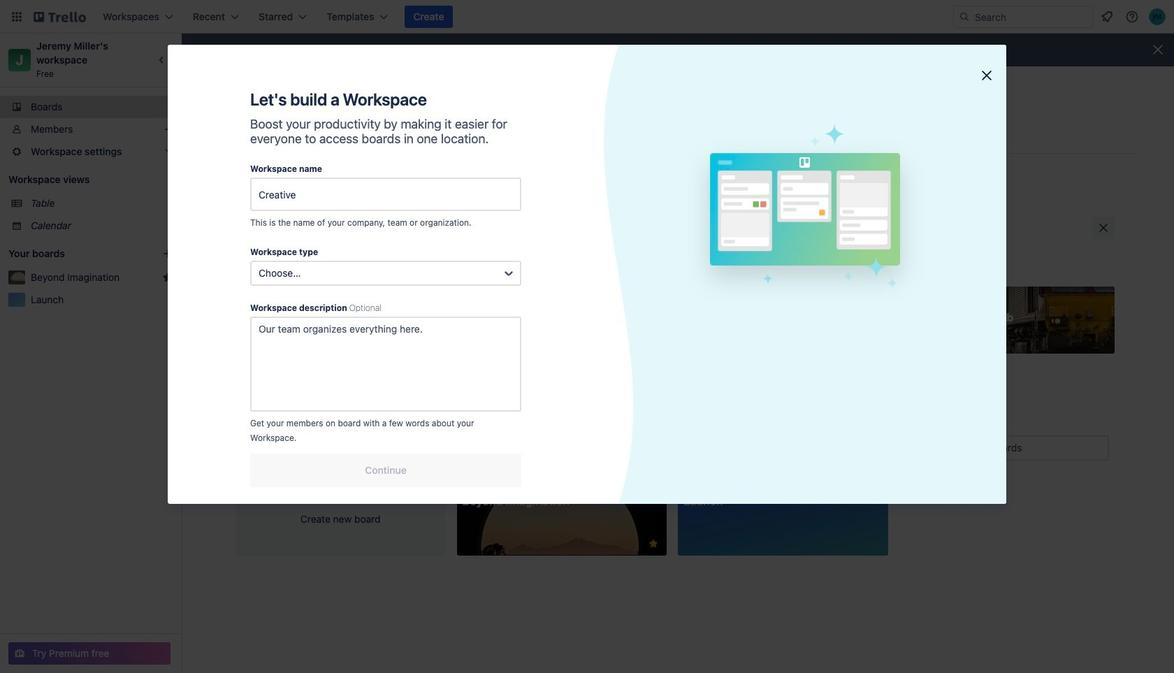 Task type: locate. For each thing, give the bounding box(es) containing it.
Search field
[[970, 6, 1093, 27]]

workspace navigation collapse icon image
[[152, 50, 172, 70]]

search image
[[959, 11, 970, 22]]

primary element
[[0, 0, 1175, 34]]

starred icon image
[[162, 272, 173, 283]]



Task type: vqa. For each thing, say whether or not it's contained in the screenshot.
Starred Icon
yes



Task type: describe. For each thing, give the bounding box(es) containing it.
your boards with 2 items element
[[8, 245, 141, 262]]

0 notifications image
[[1099, 8, 1116, 25]]

Our team organizes everything here. text field
[[250, 317, 522, 412]]

open information menu image
[[1126, 10, 1140, 24]]

Search boards text field
[[935, 436, 1110, 461]]

jeremy miller (jeremymiller198) image
[[1149, 8, 1166, 25]]

Taco's Co. text field
[[250, 178, 522, 211]]

add board image
[[162, 248, 173, 259]]



